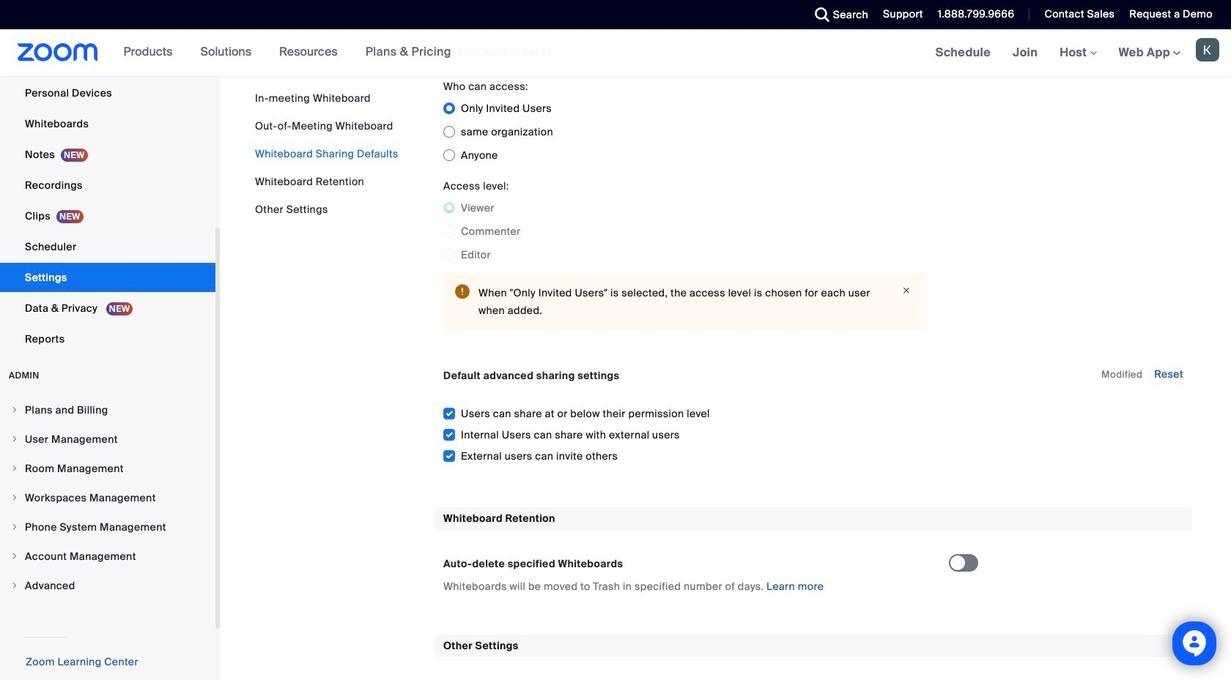 Task type: vqa. For each thing, say whether or not it's contained in the screenshot.
side navigation navigation
yes



Task type: locate. For each thing, give the bounding box(es) containing it.
menu item
[[0, 396, 215, 424], [0, 426, 215, 454], [0, 455, 215, 483], [0, 484, 215, 512], [0, 514, 215, 542], [0, 543, 215, 571], [0, 572, 215, 600]]

2 right image from the top
[[10, 523, 19, 532]]

admin menu menu
[[0, 396, 215, 602]]

personal menu menu
[[0, 0, 215, 355]]

profile picture image
[[1196, 38, 1219, 62]]

whiteboard sharing defaults element
[[435, 0, 1192, 485]]

3 menu item from the top
[[0, 455, 215, 483]]

access level: option group
[[443, 197, 927, 267]]

side navigation navigation
[[0, 0, 220, 681]]

1 menu item from the top
[[0, 396, 215, 424]]

menu bar
[[255, 91, 399, 217]]

banner
[[0, 29, 1231, 77]]

6 menu item from the top
[[0, 543, 215, 571]]

1 vertical spatial right image
[[10, 465, 19, 473]]

alert
[[443, 273, 927, 331]]

alert inside whiteboard sharing defaults element
[[443, 273, 927, 331]]

7 menu item from the top
[[0, 572, 215, 600]]

whiteboard retention element
[[435, 508, 1192, 612]]

other settings element
[[435, 635, 1192, 681]]

zoom logo image
[[18, 43, 98, 62]]

close image
[[898, 284, 915, 298]]

0 vertical spatial right image
[[10, 406, 19, 415]]

2 vertical spatial right image
[[10, 494, 19, 503]]

right image
[[10, 435, 19, 444], [10, 523, 19, 532], [10, 553, 19, 561], [10, 582, 19, 591]]

4 menu item from the top
[[0, 484, 215, 512]]

right image
[[10, 406, 19, 415], [10, 465, 19, 473], [10, 494, 19, 503]]

warning image
[[455, 284, 470, 299]]



Task type: describe. For each thing, give the bounding box(es) containing it.
2 right image from the top
[[10, 465, 19, 473]]

meetings navigation
[[925, 29, 1231, 77]]

3 right image from the top
[[10, 494, 19, 503]]

3 right image from the top
[[10, 553, 19, 561]]

1 right image from the top
[[10, 406, 19, 415]]

4 right image from the top
[[10, 582, 19, 591]]

product information navigation
[[113, 29, 462, 76]]

1 right image from the top
[[10, 435, 19, 444]]

who can access: option group
[[443, 97, 927, 167]]

5 menu item from the top
[[0, 514, 215, 542]]

2 menu item from the top
[[0, 426, 215, 454]]



